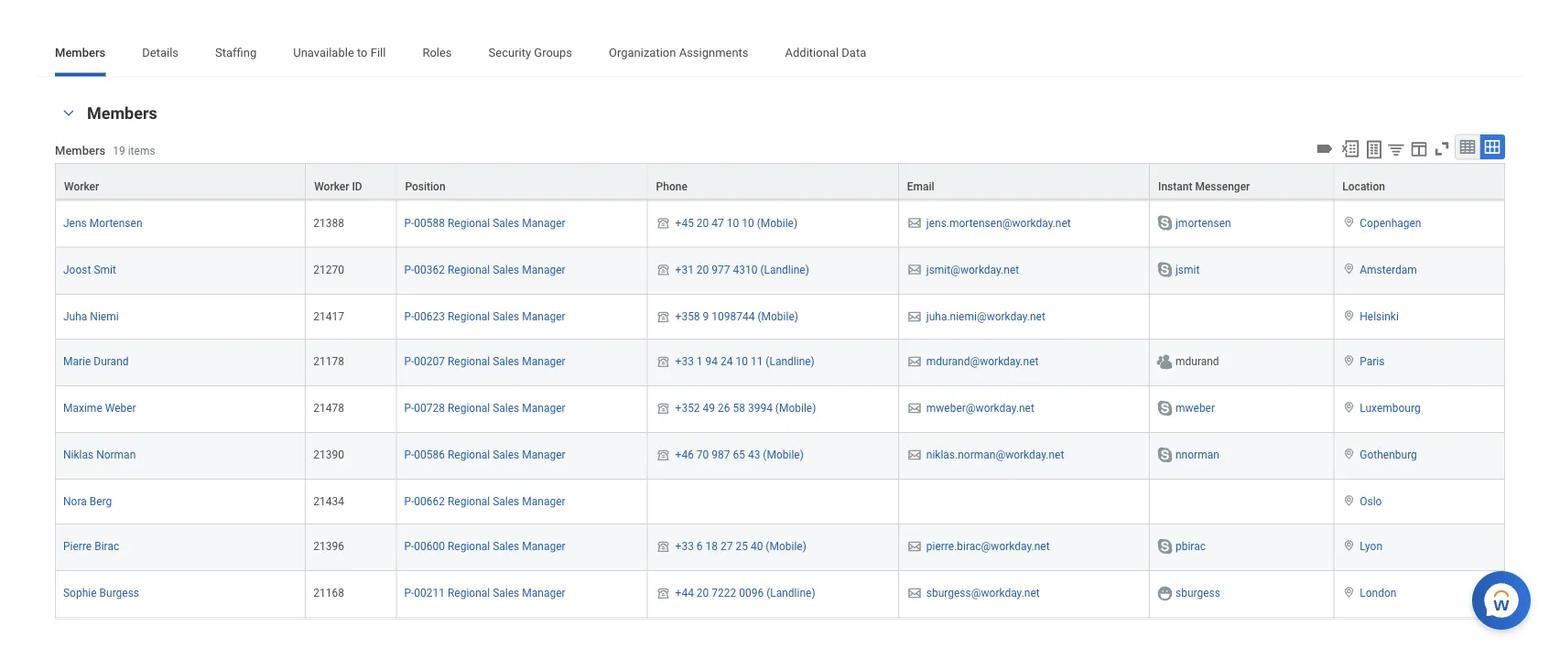 Task type: describe. For each thing, give the bounding box(es) containing it.
organization
[[609, 46, 676, 60]]

manager for p-00728 regional sales manager
[[522, 402, 565, 415]]

phone image for +33 6 18 27 25 40 (mobile)
[[655, 540, 672, 554]]

2 vertical spatial members
[[55, 144, 106, 158]]

maxime weber
[[63, 402, 136, 415]]

manager for p-00207 regional sales manager
[[522, 356, 565, 368]]

mail image for mweber@workday.net
[[906, 401, 923, 416]]

row containing pierre birac
[[55, 525, 1505, 572]]

00588
[[414, 217, 445, 230]]

phone
[[656, 180, 687, 193]]

jsmit@workday.net link
[[926, 260, 1019, 277]]

cell down nnorman
[[1150, 480, 1334, 525]]

burgess
[[99, 588, 139, 600]]

manager for p-00362 regional sales manager
[[522, 264, 565, 277]]

jens.mortensen@workday.net
[[926, 217, 1071, 230]]

27
[[721, 541, 733, 554]]

1 horizontal spatial 40
[[751, 541, 763, 554]]

staffing
[[215, 46, 257, 60]]

marie durand link
[[63, 352, 129, 368]]

21168
[[313, 588, 344, 600]]

mdurand@workday.net link
[[926, 352, 1039, 368]]

00362
[[414, 264, 445, 277]]

berg
[[89, 496, 112, 509]]

hjensen link
[[1176, 167, 1214, 183]]

+33 1 94 24 10 11 (landline)
[[675, 356, 815, 368]]

niklas.norman@workday.net
[[926, 449, 1064, 462]]

row containing helle jensen
[[55, 155, 1505, 202]]

jsmit@workday.net
[[926, 264, 1019, 277]]

paris
[[1360, 356, 1385, 368]]

jens mortensen link
[[63, 213, 142, 230]]

jensen
[[91, 170, 126, 183]]

mweber@workday.net
[[926, 402, 1034, 415]]

p- for 00728
[[404, 402, 414, 415]]

24
[[721, 356, 733, 368]]

p-00662 regional sales manager
[[404, 496, 565, 509]]

row containing niklas norman
[[55, 433, 1505, 480]]

niemi
[[90, 311, 119, 323]]

pierre
[[63, 541, 92, 554]]

security
[[489, 46, 531, 60]]

1098744
[[712, 311, 755, 323]]

20 for 40
[[697, 170, 709, 183]]

5 mail image from the top
[[906, 587, 923, 601]]

sophie burgess
[[63, 588, 139, 600]]

jsmit
[[1176, 264, 1200, 277]]

london link
[[1360, 584, 1397, 600]]

jens
[[63, 217, 87, 230]]

lyon link
[[1360, 537, 1382, 554]]

mail image for mdurand@workday.net
[[906, 355, 923, 369]]

oslo link
[[1360, 492, 1382, 509]]

msn image
[[1155, 353, 1174, 371]]

juha.niemi@workday.net link
[[926, 307, 1045, 323]]

p- for 00587
[[404, 170, 414, 183]]

joost smit
[[63, 264, 116, 277]]

durand
[[94, 356, 129, 368]]

london
[[1360, 588, 1397, 600]]

skype image for jsmit
[[1155, 261, 1174, 279]]

marie
[[63, 356, 91, 368]]

+44 20 7222 0096 (landline)
[[675, 588, 815, 600]]

p-00600 regional sales manager
[[404, 541, 565, 554]]

helsinki
[[1360, 311, 1399, 323]]

3994
[[748, 402, 773, 415]]

items
[[128, 145, 155, 158]]

26
[[718, 402, 730, 415]]

location image for luxembourg
[[1342, 401, 1356, 414]]

location image for oslo
[[1342, 495, 1356, 508]]

juha.niemi@workday.net
[[926, 311, 1045, 323]]

fill
[[371, 46, 386, 60]]

location image for lyon
[[1342, 540, 1356, 553]]

organization assignments
[[609, 46, 749, 60]]

phone image for +44 20 7222 0096 (landline)
[[655, 587, 672, 601]]

mweber
[[1176, 402, 1215, 415]]

20 for 47
[[697, 217, 709, 230]]

nora berg link
[[63, 492, 112, 509]]

p- for 00211
[[404, 588, 414, 600]]

additional data
[[785, 46, 866, 60]]

instant
[[1158, 180, 1192, 193]]

sales for p-00587 regional sales manager
[[493, 170, 519, 183]]

p-00600 regional sales manager link
[[404, 537, 565, 554]]

row containing marie durand
[[55, 340, 1505, 387]]

roles
[[422, 46, 452, 60]]

copenhagen
[[1360, 217, 1421, 230]]

mail image for helle.jensen@workday.net
[[906, 169, 923, 184]]

cell down 43
[[648, 480, 899, 525]]

manager for p-00587 regional sales manager
[[522, 170, 565, 183]]

phone image for +45 20 47 10 10 (mobile)
[[655, 216, 672, 231]]

0096
[[739, 588, 764, 600]]

+33 6 18 27 25 40 (mobile) link
[[675, 537, 806, 554]]

+358 9 1098744 (mobile)
[[675, 311, 798, 323]]

birac
[[94, 541, 119, 554]]

niklas norman
[[63, 449, 136, 462]]

skype image for pbirac
[[1155, 538, 1174, 556]]

phone image for +31 20 977 4310 (landline)
[[655, 263, 672, 278]]

+33 for +33 1 94 24 10 11 (landline)
[[675, 356, 694, 368]]

location image for london
[[1342, 587, 1356, 599]]

manager for p-00600 regional sales manager
[[522, 541, 565, 554]]

mail image for pierre.birac@workday.net
[[906, 540, 923, 554]]

21417
[[313, 311, 344, 323]]

p-00623 regional sales manager
[[404, 311, 565, 323]]

helle
[[63, 170, 88, 183]]

p-00587 regional sales manager
[[404, 170, 565, 183]]

skype image for mweber
[[1155, 400, 1174, 418]]

yahoo image
[[1156, 586, 1174, 603]]

location
[[1342, 180, 1385, 193]]

row containing maxime weber
[[55, 387, 1505, 433]]

jmortensen link
[[1176, 213, 1231, 230]]

instant messenger button
[[1150, 164, 1333, 198]]

pierre.birac@workday.net
[[926, 541, 1050, 554]]

skype image for jmortensen
[[1155, 214, 1174, 233]]

groups
[[534, 46, 572, 60]]

regional for 00728
[[448, 402, 490, 415]]

maxime weber link
[[63, 399, 136, 415]]

+45 for +45 20 40 09 10 (mobile)
[[675, 170, 694, 183]]

00623
[[414, 311, 445, 323]]

sburgess
[[1176, 588, 1220, 600]]

odense link
[[1360, 167, 1397, 183]]

manager for p-00662 regional sales manager
[[522, 496, 565, 509]]

location image for gothenburg
[[1342, 448, 1356, 461]]

sales for p-00728 regional sales manager
[[493, 402, 519, 415]]

p-00588 regional sales manager link
[[404, 213, 565, 230]]

sales for p-00362 regional sales manager
[[493, 264, 519, 277]]

+352 49 26 58 3994 (mobile) link
[[675, 399, 816, 415]]

987
[[712, 449, 730, 462]]

00211
[[414, 588, 445, 600]]

members 19 items
[[55, 144, 155, 158]]

sales for p-00600 regional sales manager
[[493, 541, 519, 554]]

oslo
[[1360, 496, 1382, 509]]

sales for p-00211 regional sales manager
[[493, 588, 519, 600]]

phone image for +352 49 26 58 3994 (mobile)
[[655, 401, 672, 416]]

1 vertical spatial (landline)
[[766, 356, 815, 368]]

00587
[[414, 170, 445, 183]]

manager for p-00586 regional sales manager
[[522, 449, 565, 462]]

worker for worker
[[64, 180, 99, 193]]

select to filter grid data image
[[1386, 140, 1406, 159]]

21390
[[313, 449, 344, 462]]

data
[[842, 46, 866, 60]]

p- for 00623
[[404, 311, 414, 323]]

row containing sophie burgess
[[55, 572, 1505, 619]]



Task type: locate. For each thing, give the bounding box(es) containing it.
10 for 24
[[736, 356, 748, 368]]

location image
[[1342, 216, 1356, 229], [1342, 310, 1356, 322], [1342, 355, 1356, 367], [1342, 495, 1356, 508], [1342, 540, 1356, 553]]

regional for 00623
[[448, 311, 490, 323]]

3 phone image from the top
[[655, 540, 672, 554]]

1 vertical spatial +33
[[675, 541, 694, 554]]

p-00362 regional sales manager
[[404, 264, 565, 277]]

sales for p-00586 regional sales manager
[[493, 449, 519, 462]]

skype image
[[1155, 261, 1174, 279], [1155, 400, 1174, 418], [1155, 538, 1174, 556]]

phone image for +358 9 1098744 (mobile)
[[655, 310, 672, 324]]

skype image left jsmit
[[1155, 261, 1174, 279]]

21389
[[313, 170, 344, 183]]

sales up p-00728 regional sales manager link
[[493, 356, 519, 368]]

4 sales from the top
[[493, 311, 519, 323]]

manager for p-00211 regional sales manager
[[522, 588, 565, 600]]

3 p- from the top
[[404, 264, 414, 277]]

p- inside p-00207 regional sales manager link
[[404, 356, 414, 368]]

mail image for juha.niemi@workday.net
[[906, 310, 923, 324]]

sales inside p-00586 regional sales manager link
[[493, 449, 519, 462]]

manager up p-00600 regional sales manager link
[[522, 496, 565, 509]]

regional for 00211
[[448, 588, 490, 600]]

members group
[[55, 0, 1505, 620]]

row containing joost smit
[[55, 248, 1505, 295]]

7 row from the top
[[55, 387, 1505, 433]]

3 skype image from the top
[[1155, 446, 1174, 465]]

p-
[[404, 170, 414, 183], [404, 217, 414, 230], [404, 264, 414, 277], [404, 311, 414, 323], [404, 356, 414, 368], [404, 402, 414, 415], [404, 449, 414, 462], [404, 496, 414, 509], [404, 541, 414, 554], [404, 588, 414, 600]]

skype image for nnorman
[[1155, 446, 1174, 465]]

manager down p-00600 regional sales manager
[[522, 588, 565, 600]]

p- inside p-00728 regional sales manager link
[[404, 402, 414, 415]]

helle.jensen@workday.net
[[926, 170, 1053, 183]]

mail image
[[906, 216, 923, 231], [906, 263, 923, 278], [906, 355, 923, 369], [906, 401, 923, 416]]

10 inside +45 20 40 09 10 (mobile) link
[[742, 170, 754, 183]]

2 manager from the top
[[522, 217, 565, 230]]

40 right 25
[[751, 541, 763, 554]]

2 location image from the top
[[1342, 263, 1356, 276]]

maxime
[[63, 402, 102, 415]]

phone image for +45 20 40 09 10 (mobile)
[[655, 169, 672, 184]]

mail image left mdurand@workday.net
[[906, 355, 923, 369]]

9 sales from the top
[[493, 541, 519, 554]]

(mobile) for +352 49 26 58 3994 (mobile)
[[775, 402, 816, 415]]

1 vertical spatial skype image
[[1155, 400, 1174, 418]]

pierre birac link
[[63, 537, 119, 554]]

table image
[[1458, 138, 1477, 156]]

regional for 00600
[[448, 541, 490, 554]]

20 left 977
[[697, 264, 709, 277]]

phone image for +46 70 987 65 43 (mobile)
[[655, 448, 672, 463]]

9 manager from the top
[[522, 541, 565, 554]]

tag image
[[1315, 139, 1335, 159]]

(landline) for +44 20 7222 0096 (landline)
[[766, 588, 815, 600]]

10 row from the top
[[55, 525, 1505, 572]]

5 sales from the top
[[493, 356, 519, 368]]

luxembourg link
[[1360, 399, 1421, 415]]

chevron down image
[[58, 107, 80, 120]]

worker left id
[[314, 180, 349, 193]]

+45
[[675, 170, 694, 183], [675, 217, 694, 230]]

10 regional from the top
[[448, 588, 490, 600]]

sales up p-00600 regional sales manager link
[[493, 496, 519, 509]]

10
[[742, 170, 754, 183], [727, 217, 739, 230], [742, 217, 754, 230], [736, 356, 748, 368]]

pierre.birac@workday.net link
[[926, 537, 1050, 554]]

sales up p-00588 regional sales manager link
[[493, 170, 519, 183]]

6 row from the top
[[55, 340, 1505, 387]]

members button
[[87, 104, 157, 123]]

regional for 00588
[[448, 217, 490, 230]]

20 inside +45 20 40 09 10 (mobile) link
[[697, 170, 709, 183]]

40 left 09
[[712, 170, 724, 183]]

4 phone image from the top
[[655, 401, 672, 416]]

3 phone image from the top
[[655, 355, 672, 369]]

row containing worker
[[55, 163, 1505, 199]]

2 vertical spatial (landline)
[[766, 588, 815, 600]]

0 horizontal spatial 40
[[712, 170, 724, 183]]

p-00586 regional sales manager
[[404, 449, 565, 462]]

1 mail image from the top
[[906, 216, 923, 231]]

worker button
[[56, 164, 305, 198]]

4 regional from the top
[[448, 311, 490, 323]]

20 left 09
[[697, 170, 709, 183]]

58
[[733, 402, 745, 415]]

sales for p-00207 regional sales manager
[[493, 356, 519, 368]]

tab list containing members
[[37, 33, 1523, 77]]

8 p- from the top
[[404, 496, 414, 509]]

1 +33 from the top
[[675, 356, 694, 368]]

2 mail image from the top
[[906, 310, 923, 324]]

20 inside +31 20 977 4310 (landline) link
[[697, 264, 709, 277]]

(mobile) right '3994'
[[775, 402, 816, 415]]

p-00362 regional sales manager link
[[404, 260, 565, 277]]

mweber@workday.net link
[[926, 399, 1034, 415]]

p- up '00207'
[[404, 311, 414, 323]]

2 vertical spatial phone image
[[655, 540, 672, 554]]

row containing jens mortensen
[[55, 202, 1505, 248]]

p- inside p-00211 regional sales manager link
[[404, 588, 414, 600]]

5 location image from the top
[[1342, 540, 1356, 553]]

unavailable to fill
[[293, 46, 386, 60]]

4 row from the top
[[55, 248, 1505, 295]]

1 phone image from the top
[[655, 169, 672, 184]]

mail image left juha.niemi@workday.net
[[906, 310, 923, 324]]

sophie
[[63, 588, 97, 600]]

3 sales from the top
[[493, 264, 519, 277]]

2 worker from the left
[[314, 180, 349, 193]]

location image left london
[[1342, 587, 1356, 599]]

manager up p-00623 regional sales manager link
[[522, 264, 565, 277]]

sales for p-00623 regional sales manager
[[493, 311, 519, 323]]

p- up 00662
[[404, 449, 414, 462]]

+33 left 6
[[675, 541, 694, 554]]

worker for worker id
[[314, 180, 349, 193]]

export to worksheets image
[[1363, 139, 1385, 161]]

5 manager from the top
[[522, 356, 565, 368]]

nora
[[63, 496, 87, 509]]

email button
[[899, 164, 1149, 198]]

phone image left +44
[[655, 587, 672, 601]]

(landline) right 11
[[766, 356, 815, 368]]

regional for 00586
[[448, 449, 490, 462]]

phone image left 09
[[655, 169, 672, 184]]

export to excel image
[[1340, 139, 1360, 159]]

regional right 00211
[[448, 588, 490, 600]]

10 manager from the top
[[522, 588, 565, 600]]

location image left gothenburg link
[[1342, 448, 1356, 461]]

2 vertical spatial skype image
[[1155, 538, 1174, 556]]

+45 left the 47
[[675, 217, 694, 230]]

sales inside p-00600 regional sales manager link
[[493, 541, 519, 554]]

20 for 7222
[[697, 588, 709, 600]]

regional right '00588' at top
[[448, 217, 490, 230]]

phone image for +33 1 94 24 10 11 (landline)
[[655, 355, 672, 369]]

2 phone image from the top
[[655, 310, 672, 324]]

00728
[[414, 402, 445, 415]]

location image for paris
[[1342, 355, 1356, 367]]

skype image left nnorman
[[1155, 446, 1174, 465]]

(mobile) right 09
[[757, 170, 798, 183]]

regional for 00662
[[448, 496, 490, 509]]

phone image left the 1
[[655, 355, 672, 369]]

fullscreen image
[[1432, 139, 1452, 159]]

8 sales from the top
[[493, 496, 519, 509]]

2 mail image from the top
[[906, 263, 923, 278]]

juha
[[63, 311, 87, 323]]

(mobile) down phone "popup button"
[[757, 217, 798, 230]]

worker id
[[314, 180, 362, 193]]

location button
[[1334, 164, 1504, 198]]

sales inside p-00588 regional sales manager link
[[493, 217, 519, 230]]

skype image for hjensen
[[1155, 168, 1174, 186]]

mdurand
[[1176, 356, 1219, 368]]

location image for amsterdam
[[1342, 263, 1356, 276]]

location image left lyon link
[[1342, 540, 1356, 553]]

p- for 00588
[[404, 217, 414, 230]]

p- for 00586
[[404, 449, 414, 462]]

sales inside p-00728 regional sales manager link
[[493, 402, 519, 415]]

2 sales from the top
[[493, 217, 519, 230]]

+45 20 40 09 10 (mobile) link
[[675, 167, 798, 183]]

jmortensen
[[1176, 217, 1231, 230]]

weber
[[105, 402, 136, 415]]

10 sales from the top
[[493, 588, 519, 600]]

(landline)
[[760, 264, 809, 277], [766, 356, 815, 368], [766, 588, 815, 600]]

amsterdam link
[[1360, 260, 1417, 277]]

+33 left the 1
[[675, 356, 694, 368]]

mail image for niklas.norman@workday.net
[[906, 448, 923, 463]]

assignments
[[679, 46, 749, 60]]

20 right +44
[[697, 588, 709, 600]]

5 p- from the top
[[404, 356, 414, 368]]

5 regional from the top
[[448, 356, 490, 368]]

p- for 00600
[[404, 541, 414, 554]]

1
[[697, 356, 703, 368]]

location image left luxembourg link
[[1342, 401, 1356, 414]]

1 location image from the top
[[1342, 169, 1356, 182]]

regional right 00728
[[448, 402, 490, 415]]

2 vertical spatial skype image
[[1155, 446, 1174, 465]]

3 manager from the top
[[522, 264, 565, 277]]

2 regional from the top
[[448, 217, 490, 230]]

10 p- from the top
[[404, 588, 414, 600]]

sales for p-00662 regional sales manager
[[493, 496, 519, 509]]

p-00207 regional sales manager link
[[404, 352, 565, 368]]

row
[[55, 155, 1505, 202], [55, 163, 1505, 199], [55, 202, 1505, 248], [55, 248, 1505, 295], [55, 295, 1505, 340], [55, 340, 1505, 387], [55, 387, 1505, 433], [55, 433, 1505, 480], [55, 480, 1505, 525], [55, 525, 1505, 572], [55, 572, 1505, 619]]

p- up 00600
[[404, 496, 414, 509]]

(mobile) right 43
[[763, 449, 804, 462]]

20 inside +44 20 7222 0096 (landline) "link"
[[697, 588, 709, 600]]

p-00623 regional sales manager link
[[404, 307, 565, 323]]

regional for 00207
[[448, 356, 490, 368]]

p- up '00588' at top
[[404, 170, 414, 183]]

mail image left pierre.birac@workday.net
[[906, 540, 923, 554]]

2 +45 from the top
[[675, 217, 694, 230]]

1 location image from the top
[[1342, 216, 1356, 229]]

skype image left 'mweber'
[[1155, 400, 1174, 418]]

(landline) for +31 20 977 4310 (landline)
[[760, 264, 809, 277]]

skype image
[[1155, 168, 1174, 186], [1155, 214, 1174, 233], [1155, 446, 1174, 465]]

20 inside +45 20 47 10 10 (mobile) link
[[697, 217, 709, 230]]

0 vertical spatial +45
[[675, 170, 694, 183]]

manager up p-00207 regional sales manager link
[[522, 311, 565, 323]]

manager for p-00623 regional sales manager
[[522, 311, 565, 323]]

0 horizontal spatial worker
[[64, 180, 99, 193]]

regional right 00362
[[448, 264, 490, 277]]

(landline) right the 0096
[[766, 588, 815, 600]]

mail image left the helle.jensen@workday.net
[[906, 169, 923, 184]]

2 +33 from the top
[[675, 541, 694, 554]]

mail image
[[906, 169, 923, 184], [906, 310, 923, 324], [906, 448, 923, 463], [906, 540, 923, 554], [906, 587, 923, 601]]

position button
[[397, 164, 647, 198]]

10 for 09
[[742, 170, 754, 183]]

7 p- from the top
[[404, 449, 414, 462]]

1 vertical spatial 40
[[751, 541, 763, 554]]

(landline) inside "link"
[[766, 588, 815, 600]]

row containing nora berg
[[55, 480, 1505, 525]]

p- inside p-00587 regional sales manager link
[[404, 170, 414, 183]]

regional right 00600
[[448, 541, 490, 554]]

regional right 00623
[[448, 311, 490, 323]]

8 regional from the top
[[448, 496, 490, 509]]

expand table image
[[1483, 138, 1501, 156]]

p- inside p-00623 regional sales manager link
[[404, 311, 414, 323]]

5 location image from the top
[[1342, 587, 1356, 599]]

phone image left +31
[[655, 263, 672, 278]]

21388
[[313, 217, 344, 230]]

6 manager from the top
[[522, 402, 565, 415]]

4 p- from the top
[[404, 311, 414, 323]]

sales inside 'p-00362 regional sales manager' link
[[493, 264, 519, 277]]

mail image left jsmit@workday.net
[[906, 263, 923, 278]]

manager up p-00588 regional sales manager link
[[522, 170, 565, 183]]

p- for 00362
[[404, 264, 414, 277]]

11 row from the top
[[55, 572, 1505, 619]]

3 regional from the top
[[448, 264, 490, 277]]

sales inside p-00623 regional sales manager link
[[493, 311, 519, 323]]

0 vertical spatial skype image
[[1155, 168, 1174, 186]]

p- down '00588' at top
[[404, 264, 414, 277]]

members up helle
[[55, 144, 106, 158]]

manager down position popup button
[[522, 217, 565, 230]]

1 mail image from the top
[[906, 169, 923, 184]]

+45 for +45 20 47 10 10 (mobile)
[[675, 217, 694, 230]]

21270
[[313, 264, 344, 277]]

phone image
[[655, 169, 672, 184], [655, 310, 672, 324], [655, 540, 672, 554]]

8 row from the top
[[55, 433, 1505, 480]]

7 sales from the top
[[493, 449, 519, 462]]

niklas.norman@workday.net link
[[926, 445, 1064, 462]]

+33 for +33 6 18 27 25 40 (mobile)
[[675, 541, 694, 554]]

mail image left sburgess@workday.net
[[906, 587, 923, 601]]

location image left 'amsterdam'
[[1342, 263, 1356, 276]]

sales inside p-00207 regional sales manager link
[[493, 356, 519, 368]]

phone image left the +46
[[655, 448, 672, 463]]

marie durand
[[63, 356, 129, 368]]

4 mail image from the top
[[906, 540, 923, 554]]

manager up p-00662 regional sales manager link
[[522, 449, 565, 462]]

(landline) right 4310
[[760, 264, 809, 277]]

helle jensen
[[63, 170, 126, 183]]

7 manager from the top
[[522, 449, 565, 462]]

1 horizontal spatial worker
[[314, 180, 349, 193]]

6 regional from the top
[[448, 402, 490, 415]]

10 inside +33 1 94 24 10 11 (landline) link
[[736, 356, 748, 368]]

p- for 00662
[[404, 496, 414, 509]]

sales inside p-00662 regional sales manager link
[[493, 496, 519, 509]]

1 vertical spatial phone image
[[655, 310, 672, 324]]

sales inside p-00587 regional sales manager link
[[493, 170, 519, 183]]

p-00728 regional sales manager
[[404, 402, 565, 415]]

1 skype image from the top
[[1155, 168, 1174, 186]]

click to view/edit grid preferences image
[[1409, 139, 1429, 159]]

p- inside p-00586 regional sales manager link
[[404, 449, 414, 462]]

p-00207 regional sales manager
[[404, 356, 565, 368]]

3 mail image from the top
[[906, 355, 923, 369]]

p- inside p-00588 regional sales manager link
[[404, 217, 414, 230]]

4 manager from the top
[[522, 311, 565, 323]]

0 vertical spatial members
[[55, 46, 106, 60]]

21434
[[313, 496, 344, 509]]

sales inside p-00211 regional sales manager link
[[493, 588, 519, 600]]

location image for copenhagen
[[1342, 216, 1356, 229]]

location image for odense
[[1342, 169, 1356, 182]]

p- inside 'p-00362 regional sales manager' link
[[404, 264, 414, 277]]

9 p- from the top
[[404, 541, 414, 554]]

row containing juha niemi
[[55, 295, 1505, 340]]

+45 left 09
[[675, 170, 694, 183]]

phone image down phone
[[655, 216, 672, 231]]

phone image left +358
[[655, 310, 672, 324]]

location image left paris link
[[1342, 355, 1356, 367]]

3 20 from the top
[[697, 264, 709, 277]]

p- down 00662
[[404, 541, 414, 554]]

1 sales from the top
[[493, 170, 519, 183]]

phone image
[[655, 216, 672, 231], [655, 263, 672, 278], [655, 355, 672, 369], [655, 401, 672, 416], [655, 448, 672, 463], [655, 587, 672, 601]]

manager for p-00588 regional sales manager
[[522, 217, 565, 230]]

3 location image from the top
[[1342, 355, 1356, 367]]

worker up jens
[[64, 180, 99, 193]]

5 phone image from the top
[[655, 448, 672, 463]]

instant messenger
[[1158, 180, 1250, 193]]

cell up mdurand element
[[1150, 295, 1334, 340]]

+46
[[675, 449, 694, 462]]

977
[[712, 264, 730, 277]]

regional right '00207'
[[448, 356, 490, 368]]

sales down p-00600 regional sales manager
[[493, 588, 519, 600]]

6 p- from the top
[[404, 402, 414, 415]]

mail image left niklas.norman@workday.net
[[906, 448, 923, 463]]

70
[[697, 449, 709, 462]]

1 vertical spatial +45
[[675, 217, 694, 230]]

sales for p-00588 regional sales manager
[[493, 217, 519, 230]]

skype image left hjensen
[[1155, 168, 1174, 186]]

regional right 00587
[[448, 170, 490, 183]]

hjensen
[[1176, 170, 1214, 183]]

5 row from the top
[[55, 295, 1505, 340]]

location image down location
[[1342, 216, 1356, 229]]

p- up '00586'
[[404, 402, 414, 415]]

mail image left mweber@workday.net
[[906, 401, 923, 416]]

4 mail image from the top
[[906, 401, 923, 416]]

1 worker from the left
[[64, 180, 99, 193]]

nora berg
[[63, 496, 112, 509]]

phone image left '+352'
[[655, 401, 672, 416]]

7 regional from the top
[[448, 449, 490, 462]]

skype image down instant
[[1155, 214, 1174, 233]]

(mobile) for +46 70 987 65 43 (mobile)
[[763, 449, 804, 462]]

p- down position
[[404, 217, 414, 230]]

sales up p-00623 regional sales manager link
[[493, 264, 519, 277]]

00207
[[414, 356, 445, 368]]

paris link
[[1360, 352, 1385, 368]]

id
[[352, 180, 362, 193]]

skype image left pbirac
[[1155, 538, 1174, 556]]

cell down niklas.norman@workday.net
[[899, 480, 1150, 525]]

3 row from the top
[[55, 202, 1505, 248]]

2 location image from the top
[[1342, 310, 1356, 322]]

20 for 977
[[697, 264, 709, 277]]

(mobile) right 1098744 at the left top of the page
[[758, 311, 798, 323]]

1 +45 from the top
[[675, 170, 694, 183]]

8 manager from the top
[[522, 496, 565, 509]]

0 vertical spatial (landline)
[[760, 264, 809, 277]]

9 row from the top
[[55, 480, 1505, 525]]

niklas
[[63, 449, 94, 462]]

2 skype image from the top
[[1155, 214, 1174, 233]]

p- for 00207
[[404, 356, 414, 368]]

to
[[357, 46, 368, 60]]

members up chevron down icon
[[55, 46, 106, 60]]

p- down 00623
[[404, 356, 414, 368]]

manager
[[522, 170, 565, 183], [522, 217, 565, 230], [522, 264, 565, 277], [522, 311, 565, 323], [522, 356, 565, 368], [522, 402, 565, 415], [522, 449, 565, 462], [522, 496, 565, 509], [522, 541, 565, 554], [522, 588, 565, 600]]

0 vertical spatial skype image
[[1155, 261, 1174, 279]]

sburgess@workday.net link
[[926, 584, 1040, 600]]

3 location image from the top
[[1342, 401, 1356, 414]]

+31
[[675, 264, 694, 277]]

sales up p-00207 regional sales manager link
[[493, 311, 519, 323]]

20
[[697, 170, 709, 183], [697, 217, 709, 230], [697, 264, 709, 277], [697, 588, 709, 600]]

4 location image from the top
[[1342, 448, 1356, 461]]

luxembourg
[[1360, 402, 1421, 415]]

+46 70 987 65 43 (mobile)
[[675, 449, 804, 462]]

21178
[[313, 356, 344, 368]]

manager up p-00728 regional sales manager link
[[522, 356, 565, 368]]

sales up p-00586 regional sales manager link
[[493, 402, 519, 415]]

tab list
[[37, 33, 1523, 77]]

sales down p-00662 regional sales manager
[[493, 541, 519, 554]]

65
[[733, 449, 745, 462]]

1 vertical spatial skype image
[[1155, 214, 1174, 233]]

p- down 00600
[[404, 588, 414, 600]]

regional right 00662
[[448, 496, 490, 509]]

2 p- from the top
[[404, 217, 414, 230]]

1 20 from the top
[[697, 170, 709, 183]]

2 20 from the top
[[697, 217, 709, 230]]

+45 20 47 10 10 (mobile) link
[[675, 213, 798, 230]]

sales up p-00662 regional sales manager link
[[493, 449, 519, 462]]

toolbar
[[1312, 134, 1505, 163]]

manager up p-00586 regional sales manager link
[[522, 402, 565, 415]]

regional for 00362
[[448, 264, 490, 277]]

1 skype image from the top
[[1155, 261, 1174, 279]]

+44 20 7222 0096 (landline) link
[[675, 584, 815, 600]]

4 location image from the top
[[1342, 495, 1356, 508]]

regional for 00587
[[448, 170, 490, 183]]

19
[[113, 145, 125, 158]]

members up 19
[[87, 104, 157, 123]]

1 p- from the top
[[404, 170, 414, 183]]

+31 20 977 4310 (landline)
[[675, 264, 809, 277]]

3 mail image from the top
[[906, 448, 923, 463]]

1 phone image from the top
[[655, 216, 672, 231]]

mdurand element
[[1176, 352, 1219, 368]]

20 left the 47
[[697, 217, 709, 230]]

manager down p-00662 regional sales manager
[[522, 541, 565, 554]]

2 skype image from the top
[[1155, 400, 1174, 418]]

jens mortensen
[[63, 217, 142, 230]]

(mobile) right 25
[[766, 541, 806, 554]]

1 row from the top
[[55, 155, 1505, 202]]

1 vertical spatial members
[[87, 104, 157, 123]]

+31 20 977 4310 (landline) link
[[675, 260, 809, 277]]

phone image left 6
[[655, 540, 672, 554]]

3 skype image from the top
[[1155, 538, 1174, 556]]

location image
[[1342, 169, 1356, 182], [1342, 263, 1356, 276], [1342, 401, 1356, 414], [1342, 448, 1356, 461], [1342, 587, 1356, 599]]

6 phone image from the top
[[655, 587, 672, 601]]

+46 70 987 65 43 (mobile) link
[[675, 445, 804, 462]]

(mobile)
[[757, 170, 798, 183], [757, 217, 798, 230], [758, 311, 798, 323], [775, 402, 816, 415], [763, 449, 804, 462], [766, 541, 806, 554]]

toolbar inside "members" group
[[1312, 134, 1505, 163]]

2 row from the top
[[55, 163, 1505, 199]]

9 regional from the top
[[448, 541, 490, 554]]

0 vertical spatial phone image
[[655, 169, 672, 184]]

p- inside p-00662 regional sales manager link
[[404, 496, 414, 509]]

0 vertical spatial +33
[[675, 356, 694, 368]]

members
[[55, 46, 106, 60], [87, 104, 157, 123], [55, 144, 106, 158]]

1 manager from the top
[[522, 170, 565, 183]]

sburgess@workday.net
[[926, 588, 1040, 600]]

location image left oslo
[[1342, 495, 1356, 508]]

jsmit link
[[1176, 260, 1200, 277]]

members inside tab list
[[55, 46, 106, 60]]

security groups
[[489, 46, 572, 60]]

10 for 10
[[742, 217, 754, 230]]

4 20 from the top
[[697, 588, 709, 600]]

cell
[[1150, 295, 1334, 340], [648, 480, 899, 525], [899, 480, 1150, 525], [1150, 480, 1334, 525]]

p- inside p-00600 regional sales manager link
[[404, 541, 414, 554]]

helsinki link
[[1360, 307, 1399, 323]]

(mobile) for +45 20 47 10 10 (mobile)
[[757, 217, 798, 230]]

location image left helsinki
[[1342, 310, 1356, 322]]

0 vertical spatial 40
[[712, 170, 724, 183]]

(mobile) for +45 20 40 09 10 (mobile)
[[757, 170, 798, 183]]

6 sales from the top
[[493, 402, 519, 415]]

mail image for jsmit@workday.net
[[906, 263, 923, 278]]

regional right '00586'
[[448, 449, 490, 462]]

7222
[[712, 588, 736, 600]]

sales down position popup button
[[493, 217, 519, 230]]

location image for helsinki
[[1342, 310, 1356, 322]]

2 phone image from the top
[[655, 263, 672, 278]]

email
[[907, 180, 934, 193]]

jens.mortensen@workday.net link
[[926, 213, 1071, 230]]

1 regional from the top
[[448, 170, 490, 183]]



Task type: vqa. For each thing, say whether or not it's contained in the screenshot.
customer services > cs-customer service
no



